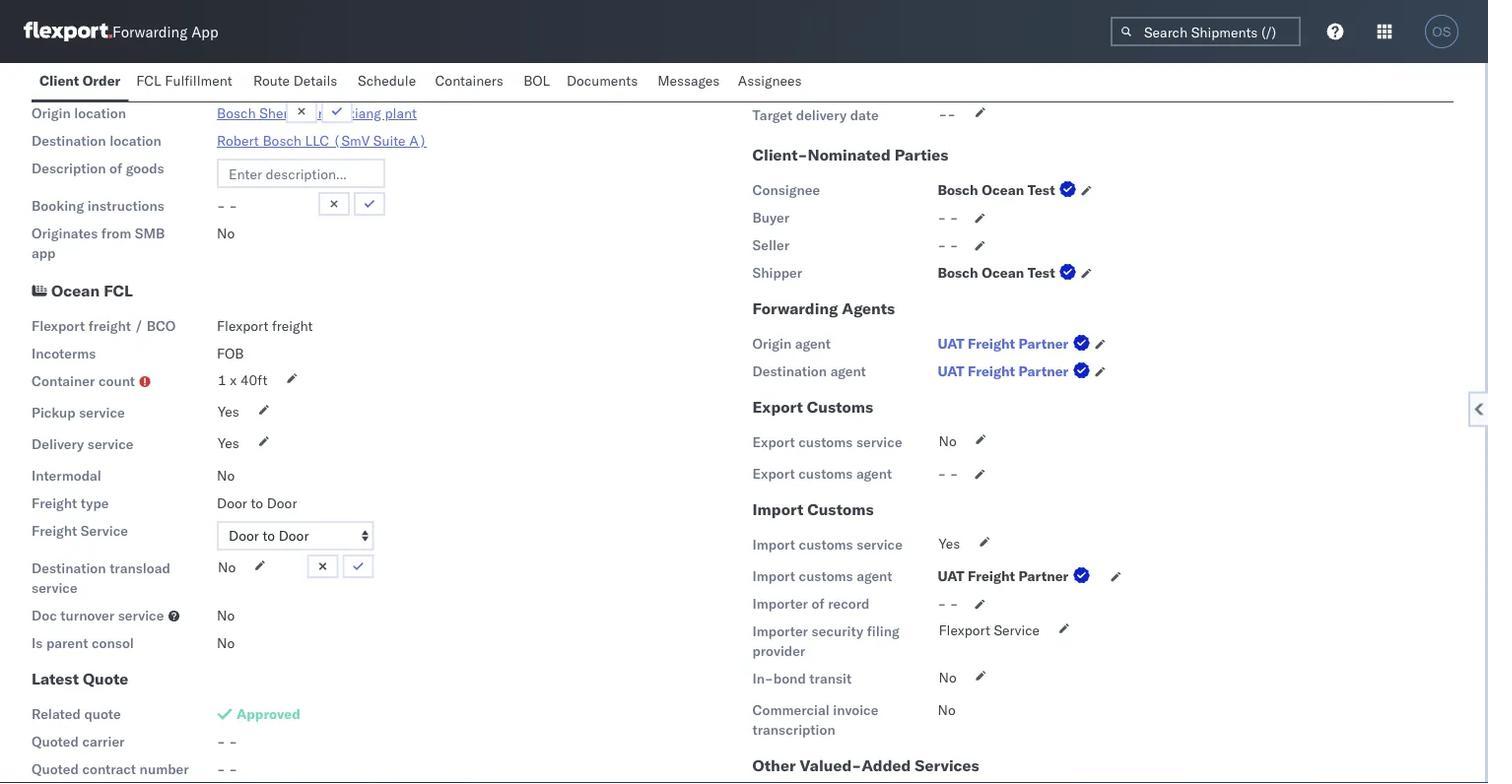 Task type: describe. For each thing, give the bounding box(es) containing it.
Enter description... text field
[[217, 159, 385, 188]]

shen
[[259, 104, 291, 122]]

parent
[[46, 635, 88, 652]]

originates
[[32, 225, 98, 242]]

cargo
[[752, 75, 790, 92]]

delivery
[[32, 436, 84, 453]]

service for destination transload service
[[32, 579, 77, 597]]

quoted carrier
[[32, 733, 125, 750]]

record
[[828, 595, 870, 612]]

booking
[[32, 197, 84, 214]]

origin agent
[[752, 335, 831, 352]]

importer of record
[[752, 595, 870, 612]]

intermodal
[[32, 467, 101, 484]]

import for import customs
[[752, 500, 803, 519]]

robert bosch llc (smv suite a) link
[[217, 132, 427, 149]]

quoted contract number
[[32, 761, 189, 778]]

origin for origin location
[[32, 104, 71, 122]]

type
[[81, 495, 109, 512]]

flexport. image
[[24, 22, 112, 41]]

app
[[32, 244, 56, 262]]

export customs agent
[[752, 465, 892, 482]]

agent up record
[[857, 568, 892, 585]]

quoted for quoted carrier
[[32, 733, 79, 750]]

doc turnover service
[[32, 607, 164, 624]]

flexport freight
[[217, 317, 313, 335]]

plant
[[385, 104, 417, 122]]

importer security filing provider
[[752, 623, 899, 660]]

3 partner from the top
[[1018, 568, 1069, 585]]

schedule
[[358, 72, 416, 89]]

customs for export customs service
[[798, 434, 853, 451]]

added
[[862, 756, 911, 776]]

service down count
[[79, 404, 125, 421]]

test for shipper
[[1028, 264, 1055, 281]]

documents
[[567, 72, 638, 89]]

transload
[[110, 560, 170, 577]]

3 uat freight partner from the top
[[938, 568, 1069, 585]]

security
[[812, 623, 863, 640]]

location for destination location
[[110, 132, 161, 149]]

service for import customs service
[[857, 536, 903, 553]]

export for export customs
[[752, 397, 803, 417]]

filing
[[867, 623, 899, 640]]

client
[[39, 72, 79, 89]]

priority shipment
[[32, 75, 142, 92]]

40ft
[[240, 372, 267, 389]]

provider
[[752, 643, 805, 660]]

customs for export customs
[[807, 397, 873, 417]]

messages
[[658, 72, 720, 89]]

pickup service
[[32, 404, 125, 421]]

bco
[[147, 317, 176, 335]]

quote
[[83, 669, 128, 689]]

originates from smb app
[[32, 225, 165, 262]]

in-
[[752, 670, 773, 687]]

containers
[[435, 72, 503, 89]]

agents
[[842, 299, 895, 318]]

client-
[[752, 145, 808, 165]]

consol
[[92, 635, 134, 652]]

quoted for quoted contract number
[[32, 761, 79, 778]]

uat for origin agent
[[938, 335, 964, 352]]

documents button
[[559, 63, 650, 102]]

other
[[752, 756, 796, 776]]

of for description
[[109, 160, 122, 177]]

date for cargo ready date
[[833, 75, 861, 92]]

fulfillment
[[165, 72, 232, 89]]

service for export customs service
[[856, 434, 902, 451]]

bosch shen zhen taixiang plant link
[[217, 104, 417, 122]]

fob
[[217, 345, 244, 362]]

related quote
[[32, 706, 121, 723]]

valued-
[[800, 756, 862, 776]]

destination for destination agent
[[752, 363, 827, 380]]

(smv
[[333, 132, 370, 149]]

latest
[[32, 669, 79, 689]]

ocean for shipper
[[982, 264, 1024, 281]]

x
[[230, 372, 237, 389]]

destination location
[[32, 132, 161, 149]]

description
[[32, 160, 106, 177]]

bol button
[[516, 63, 559, 102]]

invoice
[[833, 702, 878, 719]]

test for consignee
[[1028, 181, 1055, 199]]

containers button
[[427, 63, 516, 102]]

export customs
[[752, 397, 873, 417]]

ocean for consignee
[[982, 181, 1024, 199]]

carrier
[[82, 733, 125, 750]]

importer for importer security filing provider
[[752, 623, 808, 640]]

is parent consol
[[32, 635, 134, 652]]

bosch shen zhen taixiang plant
[[217, 104, 417, 122]]

export customs service
[[752, 434, 902, 451]]

consignee
[[752, 181, 820, 199]]

robert
[[217, 132, 259, 149]]

forwarding app link
[[24, 22, 218, 41]]

os
[[1432, 24, 1451, 39]]

delivery service
[[32, 436, 133, 453]]

bosch ocean test for consignee
[[938, 181, 1055, 199]]

bol
[[523, 72, 550, 89]]

a)
[[409, 132, 427, 149]]

in-bond transit
[[752, 670, 852, 687]]

contract
[[82, 761, 136, 778]]

bond
[[773, 670, 806, 687]]

export for export customs service
[[752, 434, 795, 451]]

transcription
[[752, 721, 835, 739]]

importer for importer of record
[[752, 595, 808, 612]]

messages button
[[650, 63, 730, 102]]

pickup
[[32, 404, 75, 421]]



Task type: vqa. For each thing, say whether or not it's contained in the screenshot.


Task type: locate. For each thing, give the bounding box(es) containing it.
2 uat freight partner from the top
[[938, 363, 1069, 380]]

customs up "import customs agent" in the bottom right of the page
[[799, 536, 853, 553]]

forwarding up origin agent
[[752, 299, 838, 318]]

container count
[[32, 373, 135, 390]]

0 vertical spatial uat freight partner link
[[938, 334, 1094, 354]]

import down import customs
[[752, 536, 795, 553]]

agent up destination agent at the right of page
[[795, 335, 831, 352]]

approved
[[237, 706, 300, 723]]

door left to
[[217, 495, 247, 512]]

buyer
[[752, 209, 789, 226]]

1 vertical spatial quoted
[[32, 761, 79, 778]]

destination for destination location
[[32, 132, 106, 149]]

1 bosch ocean test from the top
[[938, 181, 1055, 199]]

delivery
[[796, 106, 847, 124]]

1 vertical spatial importer
[[752, 623, 808, 640]]

doc
[[32, 607, 57, 624]]

assignees
[[738, 72, 802, 89]]

destination down freight service
[[32, 560, 106, 577]]

flexport for flexport freight
[[217, 317, 268, 335]]

forwarding left app in the top of the page
[[112, 22, 187, 41]]

description of goods
[[32, 160, 164, 177]]

import for import customs agent
[[752, 568, 795, 585]]

origin
[[32, 104, 71, 122], [752, 335, 792, 352]]

2 vertical spatial uat
[[938, 568, 964, 585]]

0 vertical spatial date
[[833, 75, 861, 92]]

1 vertical spatial test
[[1028, 264, 1055, 281]]

freight for flexport freight / bco
[[88, 317, 131, 335]]

uat freight partner for destination agent
[[938, 363, 1069, 380]]

2 partner from the top
[[1018, 363, 1069, 380]]

door right to
[[267, 495, 297, 512]]

1 export from the top
[[752, 397, 803, 417]]

door to door
[[217, 495, 297, 512]]

schedule button
[[350, 63, 427, 102]]

commercial invoice transcription
[[752, 702, 878, 739]]

quoted
[[32, 733, 79, 750], [32, 761, 79, 778]]

uat freight partner link
[[938, 334, 1094, 354], [938, 362, 1094, 381]]

1 freight from the left
[[88, 317, 131, 335]]

2 test from the top
[[1028, 264, 1055, 281]]

service down pickup service
[[88, 436, 133, 453]]

2 horizontal spatial flexport
[[939, 622, 990, 639]]

origin up destination agent at the right of page
[[752, 335, 792, 352]]

customs
[[807, 397, 873, 417], [807, 500, 874, 519]]

incoterms
[[32, 345, 96, 362]]

0 horizontal spatial fcl
[[104, 281, 133, 301]]

1 vertical spatial of
[[812, 595, 824, 612]]

customs for import customs service
[[799, 536, 853, 553]]

1 vertical spatial uat freight partner
[[938, 363, 1069, 380]]

1 vertical spatial uat
[[938, 363, 964, 380]]

2 door from the left
[[267, 495, 297, 512]]

origin for origin agent
[[752, 335, 792, 352]]

0 vertical spatial bosch ocean test
[[938, 181, 1055, 199]]

cargo ready date
[[752, 75, 861, 92]]

customs for import customs
[[807, 500, 874, 519]]

export
[[752, 397, 803, 417], [752, 434, 795, 451], [752, 465, 795, 482]]

1 uat freight partner link from the top
[[938, 334, 1094, 354]]

service up "import customs agent" in the bottom right of the page
[[857, 536, 903, 553]]

turnover
[[60, 607, 114, 624]]

export up import customs
[[752, 465, 795, 482]]

importer inside importer security filing provider
[[752, 623, 808, 640]]

importer
[[752, 595, 808, 612], [752, 623, 808, 640]]

Search Shipments (/) text field
[[1111, 17, 1301, 46]]

customs up the importer of record
[[799, 568, 853, 585]]

quoted down quoted carrier
[[32, 761, 79, 778]]

ocean fcl
[[51, 281, 133, 301]]

1 uat from the top
[[938, 335, 964, 352]]

0 horizontal spatial of
[[109, 160, 122, 177]]

quoted down related on the bottom of the page
[[32, 733, 79, 750]]

0 horizontal spatial flexport
[[32, 317, 85, 335]]

bosch ocean test for shipper
[[938, 264, 1055, 281]]

3 import from the top
[[752, 568, 795, 585]]

location for origin location
[[74, 104, 126, 122]]

1 vertical spatial uat freight partner link
[[938, 362, 1094, 381]]

service
[[79, 404, 125, 421], [856, 434, 902, 451], [88, 436, 133, 453], [857, 536, 903, 553], [32, 579, 77, 597], [118, 607, 164, 624]]

location up the goods
[[110, 132, 161, 149]]

0 horizontal spatial freight
[[88, 317, 131, 335]]

ready
[[794, 75, 829, 92]]

1 vertical spatial yes
[[218, 435, 239, 452]]

count
[[98, 373, 135, 390]]

0 vertical spatial uat freight partner
[[938, 335, 1069, 352]]

of for importer
[[812, 595, 824, 612]]

customs down the export customs service
[[798, 465, 853, 482]]

destination agent
[[752, 363, 866, 380]]

1 vertical spatial customs
[[807, 500, 874, 519]]

service for flexport service
[[994, 622, 1040, 639]]

of down "import customs agent" in the bottom right of the page
[[812, 595, 824, 612]]

transit
[[809, 670, 852, 687]]

2 bosch ocean test from the top
[[938, 264, 1055, 281]]

0 vertical spatial yes
[[218, 403, 239, 420]]

uat freight partner
[[938, 335, 1069, 352], [938, 363, 1069, 380], [938, 568, 1069, 585]]

2 import from the top
[[752, 536, 795, 553]]

0 vertical spatial origin
[[32, 104, 71, 122]]

1 horizontal spatial door
[[267, 495, 297, 512]]

2 vertical spatial import
[[752, 568, 795, 585]]

client-nominated parties
[[752, 145, 948, 165]]

of left the goods
[[109, 160, 122, 177]]

0 vertical spatial location
[[74, 104, 126, 122]]

goods
[[126, 160, 164, 177]]

freight type
[[32, 495, 109, 512]]

to
[[251, 495, 263, 512]]

yes for delivery service
[[218, 435, 239, 452]]

2 importer from the top
[[752, 623, 808, 640]]

1 vertical spatial destination
[[752, 363, 827, 380]]

0 vertical spatial fcl
[[136, 72, 161, 89]]

forwarding for forwarding app
[[112, 22, 187, 41]]

1 horizontal spatial freight
[[272, 317, 313, 335]]

fcl right order
[[136, 72, 161, 89]]

2 customs from the top
[[798, 465, 853, 482]]

0 vertical spatial partner
[[1018, 335, 1069, 352]]

1 vertical spatial origin
[[752, 335, 792, 352]]

3 uat from the top
[[938, 568, 964, 585]]

1 vertical spatial bosch ocean test
[[938, 264, 1055, 281]]

service up "export customs agent"
[[856, 434, 902, 451]]

1 horizontal spatial service
[[994, 622, 1040, 639]]

0 vertical spatial destination
[[32, 132, 106, 149]]

shipment
[[82, 75, 142, 92]]

1 import from the top
[[752, 500, 803, 519]]

suite
[[373, 132, 406, 149]]

service up consol
[[118, 607, 164, 624]]

destination down origin agent
[[752, 363, 827, 380]]

location up destination location
[[74, 104, 126, 122]]

export for export customs agent
[[752, 465, 795, 482]]

export down destination agent at the right of page
[[752, 397, 803, 417]]

partner for destination agent
[[1018, 363, 1069, 380]]

2 quoted from the top
[[32, 761, 79, 778]]

yes
[[218, 403, 239, 420], [218, 435, 239, 452], [939, 535, 960, 552]]

of
[[109, 160, 122, 177], [812, 595, 824, 612]]

2 vertical spatial destination
[[32, 560, 106, 577]]

flexport service
[[939, 622, 1040, 639]]

details
[[293, 72, 337, 89]]

freight service
[[32, 522, 128, 540]]

date for target delivery date
[[850, 106, 879, 124]]

agent up export customs
[[830, 363, 866, 380]]

service for freight service
[[81, 522, 128, 540]]

1 vertical spatial import
[[752, 536, 795, 553]]

destination for destination transload service
[[32, 560, 106, 577]]

flexport up incoterms
[[32, 317, 85, 335]]

2 vertical spatial uat freight partner
[[938, 568, 1069, 585]]

import
[[752, 500, 803, 519], [752, 536, 795, 553], [752, 568, 795, 585]]

destination inside destination transload service
[[32, 560, 106, 577]]

1 test from the top
[[1028, 181, 1055, 199]]

0 horizontal spatial forwarding
[[112, 22, 187, 41]]

service for doc turnover service
[[118, 607, 164, 624]]

1 vertical spatial forwarding
[[752, 299, 838, 318]]

partner for origin agent
[[1018, 335, 1069, 352]]

export down export customs
[[752, 434, 795, 451]]

0 vertical spatial service
[[81, 522, 128, 540]]

no
[[217, 225, 235, 242], [939, 433, 957, 450], [217, 467, 235, 484], [218, 559, 236, 576], [217, 607, 235, 624], [217, 635, 235, 652], [939, 669, 957, 686], [938, 702, 956, 719]]

client order
[[39, 72, 121, 89]]

booking instructions
[[32, 197, 164, 214]]

customs for import customs agent
[[799, 568, 853, 585]]

1 quoted from the top
[[32, 733, 79, 750]]

0 vertical spatial quoted
[[32, 733, 79, 750]]

test
[[1028, 181, 1055, 199], [1028, 264, 1055, 281]]

service inside destination transload service
[[32, 579, 77, 597]]

1 vertical spatial fcl
[[104, 281, 133, 301]]

agent
[[795, 335, 831, 352], [830, 363, 866, 380], [856, 465, 892, 482], [857, 568, 892, 585]]

fcl
[[136, 72, 161, 89], [104, 281, 133, 301]]

import down "export customs agent"
[[752, 500, 803, 519]]

import customs service
[[752, 536, 903, 553]]

1 horizontal spatial origin
[[752, 335, 792, 352]]

fcl inside button
[[136, 72, 161, 89]]

0 vertical spatial customs
[[807, 397, 873, 417]]

target delivery date
[[752, 106, 879, 124]]

uat freight partner for origin agent
[[938, 335, 1069, 352]]

agent down the export customs service
[[856, 465, 892, 482]]

1 importer from the top
[[752, 595, 808, 612]]

door
[[217, 495, 247, 512], [267, 495, 297, 512]]

0 vertical spatial import
[[752, 500, 803, 519]]

0 vertical spatial importer
[[752, 595, 808, 612]]

2 vertical spatial export
[[752, 465, 795, 482]]

uat freight partner link for origin agent
[[938, 334, 1094, 354]]

os button
[[1419, 9, 1464, 54]]

fcl fulfillment
[[136, 72, 232, 89]]

taixiang
[[330, 104, 381, 122]]

flexport for flexport service
[[939, 622, 990, 639]]

0 horizontal spatial origin
[[32, 104, 71, 122]]

forwarding for forwarding agents
[[752, 299, 838, 318]]

-
[[939, 105, 947, 123], [947, 105, 956, 123], [217, 197, 225, 214], [229, 197, 237, 214], [938, 209, 946, 226], [950, 209, 958, 226], [938, 237, 946, 254], [950, 237, 958, 254], [938, 465, 946, 482], [950, 465, 958, 482], [938, 595, 946, 612], [950, 595, 958, 612], [217, 733, 225, 750], [229, 733, 237, 750], [217, 761, 225, 778], [229, 761, 237, 778]]

import customs
[[752, 500, 874, 519]]

1 door from the left
[[217, 495, 247, 512]]

flexport freight / bco
[[32, 317, 176, 335]]

1 vertical spatial export
[[752, 434, 795, 451]]

import up the importer of record
[[752, 568, 795, 585]]

import for import customs service
[[752, 536, 795, 553]]

0 vertical spatial uat
[[938, 335, 964, 352]]

uat
[[938, 335, 964, 352], [938, 363, 964, 380], [938, 568, 964, 585]]

service up "doc"
[[32, 579, 77, 597]]

quote
[[84, 706, 121, 723]]

customs for export customs agent
[[798, 465, 853, 482]]

2 vertical spatial yes
[[939, 535, 960, 552]]

1 vertical spatial partner
[[1018, 363, 1069, 380]]

1 vertical spatial service
[[994, 622, 1040, 639]]

2 uat from the top
[[938, 363, 964, 380]]

1 horizontal spatial forwarding
[[752, 299, 838, 318]]

forwarding app
[[112, 22, 218, 41]]

origin down priority
[[32, 104, 71, 122]]

4 customs from the top
[[799, 568, 853, 585]]

3 export from the top
[[752, 465, 795, 482]]

services
[[915, 756, 979, 776]]

freight for flexport freight
[[272, 317, 313, 335]]

0 vertical spatial test
[[1028, 181, 1055, 199]]

flexport for flexport freight / bco
[[32, 317, 85, 335]]

route
[[253, 72, 290, 89]]

fcl up flexport freight / bco
[[104, 281, 133, 301]]

1 horizontal spatial of
[[812, 595, 824, 612]]

freight
[[968, 335, 1015, 352], [968, 363, 1015, 380], [32, 495, 77, 512], [32, 522, 77, 540], [968, 568, 1015, 585]]

2 vertical spatial partner
[[1018, 568, 1069, 585]]

related
[[32, 706, 81, 723]]

1 customs from the top
[[798, 434, 853, 451]]

2 export from the top
[[752, 434, 795, 451]]

1 uat freight partner from the top
[[938, 335, 1069, 352]]

destination transload service
[[32, 560, 170, 597]]

1 horizontal spatial flexport
[[217, 317, 268, 335]]

assignees button
[[730, 63, 813, 102]]

uat freight partner link for destination agent
[[938, 362, 1094, 381]]

0 horizontal spatial door
[[217, 495, 247, 512]]

1 partner from the top
[[1018, 335, 1069, 352]]

bosch ocean test
[[938, 181, 1055, 199], [938, 264, 1055, 281]]

flexport up fob
[[217, 317, 268, 335]]

route details button
[[245, 63, 350, 102]]

1 vertical spatial location
[[110, 132, 161, 149]]

2 uat freight partner link from the top
[[938, 362, 1094, 381]]

partner
[[1018, 335, 1069, 352], [1018, 363, 1069, 380], [1018, 568, 1069, 585]]

0 vertical spatial of
[[109, 160, 122, 177]]

2 freight from the left
[[272, 317, 313, 335]]

customs up import customs service
[[807, 500, 874, 519]]

number
[[140, 761, 189, 778]]

yes for import customs service
[[939, 535, 960, 552]]

--
[[939, 105, 956, 123]]

0 vertical spatial forwarding
[[112, 22, 187, 41]]

date up client-nominated parties
[[850, 106, 879, 124]]

1
[[218, 372, 226, 389]]

date right the ready
[[833, 75, 861, 92]]

uat for destination agent
[[938, 363, 964, 380]]

destination up description
[[32, 132, 106, 149]]

customs up "export customs agent"
[[798, 434, 853, 451]]

3 customs from the top
[[799, 536, 853, 553]]

shipper
[[752, 264, 802, 281]]

1 horizontal spatial fcl
[[136, 72, 161, 89]]

seller
[[752, 237, 789, 254]]

yes for pickup service
[[218, 403, 239, 420]]

0 horizontal spatial service
[[81, 522, 128, 540]]

nominated
[[808, 145, 891, 165]]

customs up the export customs service
[[807, 397, 873, 417]]

0 vertical spatial export
[[752, 397, 803, 417]]

1 vertical spatial date
[[850, 106, 879, 124]]

flexport right filing
[[939, 622, 990, 639]]



